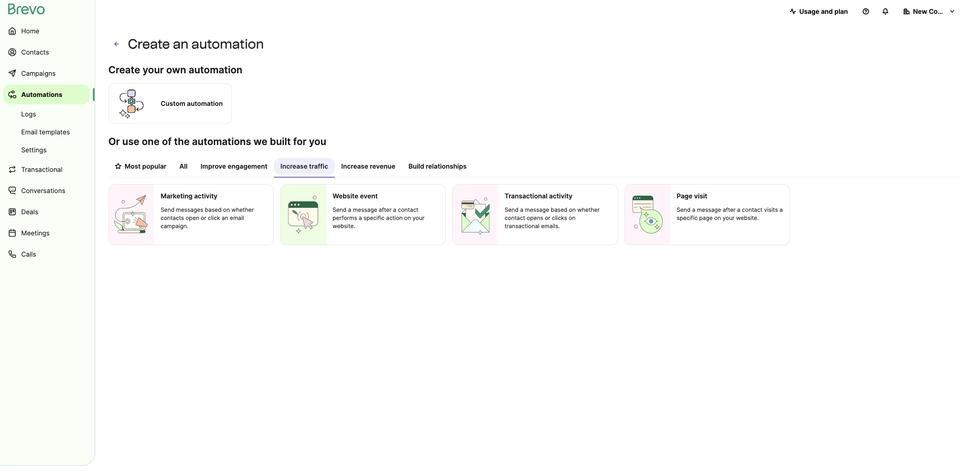 Task type: describe. For each thing, give the bounding box(es) containing it.
build relationships link
[[402, 158, 473, 177]]

conversations
[[21, 187, 65, 195]]

based inside "send messages based on whether contacts open or click an email campaign."
[[205, 206, 222, 213]]

and
[[821, 7, 833, 15]]

email
[[21, 128, 38, 136]]

custom
[[161, 99, 185, 108]]

an inside "send messages based on whether contacts open or click an email campaign."
[[222, 214, 228, 221]]

increase traffic link
[[274, 158, 335, 178]]

home link
[[3, 21, 90, 41]]

contacts
[[161, 214, 184, 221]]

meetings
[[21, 229, 50, 237]]

0 vertical spatial automation
[[192, 36, 264, 52]]

on down transactional activity at the top right of the page
[[569, 206, 576, 213]]

a right performs
[[359, 214, 362, 221]]

you
[[309, 136, 326, 148]]

own
[[166, 64, 186, 76]]

opens
[[527, 214, 544, 221]]

visit
[[694, 192, 708, 200]]

relationships
[[426, 162, 467, 170]]

most popular link
[[108, 158, 173, 177]]

custom automation
[[161, 99, 223, 108]]

transactional for transactional
[[21, 166, 63, 174]]

usage
[[800, 7, 820, 15]]

campaigns
[[21, 69, 56, 77]]

a inside send a message based on whether contact opens or clicks on transactional emails.
[[520, 206, 524, 213]]

home
[[21, 27, 39, 35]]

contacts link
[[3, 42, 90, 62]]

emails.
[[541, 223, 560, 230]]

send for website
[[333, 206, 347, 213]]

or inside "send messages based on whether contacts open or click an email campaign."
[[201, 214, 206, 221]]

send messages based on whether contacts open or click an email campaign.
[[161, 206, 254, 230]]

a left visits
[[738, 206, 741, 213]]

on inside "send messages based on whether contacts open or click an email campaign."
[[223, 206, 230, 213]]

campaigns link
[[3, 64, 90, 83]]

deals link
[[3, 202, 90, 222]]

send a message after a contact visits a specific page on your website.
[[677, 206, 783, 221]]

a down page visit
[[692, 206, 696, 213]]

increase traffic
[[281, 162, 328, 170]]

0 vertical spatial an
[[173, 36, 189, 52]]

automation inside button
[[187, 99, 223, 108]]

improve engagement link
[[194, 158, 274, 177]]

clicks
[[552, 214, 567, 221]]

create your own automation
[[108, 64, 243, 76]]

improve engagement
[[201, 162, 268, 170]]

build
[[409, 162, 424, 170]]

send a message based on whether contact opens or clicks on transactional emails.
[[505, 206, 600, 230]]

campaign.
[[161, 223, 188, 230]]

send for marketing
[[161, 206, 175, 213]]

create for create an automation
[[128, 36, 170, 52]]

page
[[700, 214, 713, 221]]

automations
[[21, 91, 62, 99]]

logs
[[21, 110, 36, 118]]

increase revenue link
[[335, 158, 402, 177]]

activity for transactional activity
[[549, 192, 573, 200]]

email templates link
[[3, 124, 90, 140]]

conversations link
[[3, 181, 90, 201]]

on for transactional activity
[[569, 214, 576, 221]]

calls link
[[3, 245, 90, 264]]

use
[[122, 136, 139, 148]]

calls
[[21, 250, 36, 258]]

the
[[174, 136, 190, 148]]

a up performs
[[348, 206, 351, 213]]

open
[[186, 214, 199, 221]]

message for visit
[[697, 206, 722, 213]]

transactional link
[[3, 160, 90, 179]]

tab list containing most popular
[[108, 158, 963, 178]]

custom automation button
[[108, 82, 232, 125]]

click
[[208, 214, 220, 221]]

whether inside "send messages based on whether contacts open or click an email campaign."
[[232, 206, 254, 213]]

marketing
[[161, 192, 193, 200]]

website. for website event
[[333, 223, 355, 230]]

logs link
[[3, 106, 90, 122]]

usage and plan
[[800, 7, 848, 15]]

marketing activity
[[161, 192, 218, 200]]

website
[[333, 192, 359, 200]]



Task type: locate. For each thing, give the bounding box(es) containing it.
1 horizontal spatial transactional
[[505, 192, 548, 200]]

send up performs
[[333, 206, 347, 213]]

automations
[[192, 136, 251, 148]]

1 horizontal spatial contact
[[505, 214, 525, 221]]

send for page
[[677, 206, 691, 213]]

or up emails.
[[545, 214, 551, 221]]

0 vertical spatial website.
[[737, 214, 759, 221]]

specific for visit
[[677, 214, 698, 221]]

message inside send a message after a contact performs a specific action on your website.
[[353, 206, 377, 213]]

message for activity
[[525, 206, 549, 213]]

contact for page visit
[[742, 206, 763, 213]]

after for website event
[[379, 206, 392, 213]]

contact inside send a message based on whether contact opens or clicks on transactional emails.
[[505, 214, 525, 221]]

contact for website event
[[398, 206, 419, 213]]

send up transactional
[[505, 206, 519, 213]]

1 activity from the left
[[194, 192, 218, 200]]

0 horizontal spatial activity
[[194, 192, 218, 200]]

an right click
[[222, 214, 228, 221]]

1 or from the left
[[201, 214, 206, 221]]

0 horizontal spatial after
[[379, 206, 392, 213]]

a up action
[[393, 206, 397, 213]]

1 whether from the left
[[232, 206, 254, 213]]

2 specific from the left
[[677, 214, 698, 221]]

2 horizontal spatial message
[[697, 206, 722, 213]]

2 based from the left
[[551, 206, 568, 213]]

0 horizontal spatial your
[[143, 64, 164, 76]]

1 message from the left
[[353, 206, 377, 213]]

templates
[[39, 128, 70, 136]]

transactional down "settings" link
[[21, 166, 63, 174]]

website event
[[333, 192, 378, 200]]

your inside send a message after a contact performs a specific action on your website.
[[413, 214, 425, 221]]

transactional for transactional activity
[[505, 192, 548, 200]]

increase left revenue
[[341, 162, 368, 170]]

new company
[[914, 7, 959, 15]]

1 vertical spatial create
[[108, 64, 140, 76]]

1 horizontal spatial or
[[545, 214, 551, 221]]

page
[[677, 192, 693, 200]]

action
[[386, 214, 403, 221]]

2 send from the left
[[333, 206, 347, 213]]

on inside send a message after a contact visits a specific page on your website.
[[715, 214, 721, 221]]

transactional
[[21, 166, 63, 174], [505, 192, 548, 200]]

your inside send a message after a contact visits a specific page on your website.
[[723, 214, 735, 221]]

4 send from the left
[[677, 206, 691, 213]]

message inside send a message based on whether contact opens or clicks on transactional emails.
[[525, 206, 549, 213]]

1 send from the left
[[161, 206, 175, 213]]

event
[[360, 192, 378, 200]]

contact up action
[[398, 206, 419, 213]]

message for event
[[353, 206, 377, 213]]

contact up transactional
[[505, 214, 525, 221]]

after
[[379, 206, 392, 213], [723, 206, 736, 213]]

based up clicks
[[551, 206, 568, 213]]

0 horizontal spatial website.
[[333, 223, 355, 230]]

increase left traffic
[[281, 162, 308, 170]]

build relationships
[[409, 162, 467, 170]]

1 increase from the left
[[281, 162, 308, 170]]

create
[[128, 36, 170, 52], [108, 64, 140, 76]]

2 after from the left
[[723, 206, 736, 213]]

meetings link
[[3, 223, 90, 243]]

specific left action
[[364, 214, 385, 221]]

all
[[179, 162, 188, 170]]

new company button
[[897, 3, 963, 20]]

send down page at the right top of the page
[[677, 206, 691, 213]]

0 horizontal spatial specific
[[364, 214, 385, 221]]

2 or from the left
[[545, 214, 551, 221]]

performs
[[333, 214, 357, 221]]

we
[[254, 136, 268, 148]]

message up 'opens'
[[525, 206, 549, 213]]

0 horizontal spatial an
[[173, 36, 189, 52]]

page visit
[[677, 192, 708, 200]]

specific inside send a message after a contact performs a specific action on your website.
[[364, 214, 385, 221]]

your
[[143, 64, 164, 76], [413, 214, 425, 221], [723, 214, 735, 221]]

3 message from the left
[[697, 206, 722, 213]]

2 message from the left
[[525, 206, 549, 213]]

your right page
[[723, 214, 735, 221]]

send inside send a message after a contact performs a specific action on your website.
[[333, 206, 347, 213]]

send inside send a message based on whether contact opens or clicks on transactional emails.
[[505, 206, 519, 213]]

after inside send a message after a contact visits a specific page on your website.
[[723, 206, 736, 213]]

contact left visits
[[742, 206, 763, 213]]

increase
[[281, 162, 308, 170], [341, 162, 368, 170]]

on
[[223, 206, 230, 213], [569, 206, 576, 213], [404, 214, 411, 221], [569, 214, 576, 221], [715, 214, 721, 221]]

your for page
[[723, 214, 735, 221]]

new
[[914, 7, 928, 15]]

transactional up 'opens'
[[505, 192, 548, 200]]

plan
[[835, 7, 848, 15]]

activity up messages
[[194, 192, 218, 200]]

send for transactional
[[505, 206, 519, 213]]

2 vertical spatial automation
[[187, 99, 223, 108]]

a up transactional
[[520, 206, 524, 213]]

based inside send a message based on whether contact opens or clicks on transactional emails.
[[551, 206, 568, 213]]

whether inside send a message based on whether contact opens or clicks on transactional emails.
[[578, 206, 600, 213]]

1 horizontal spatial whether
[[578, 206, 600, 213]]

1 vertical spatial transactional
[[505, 192, 548, 200]]

activity for marketing activity
[[194, 192, 218, 200]]

email templates
[[21, 128, 70, 136]]

contacts
[[21, 48, 49, 56]]

2 activity from the left
[[549, 192, 573, 200]]

0 horizontal spatial contact
[[398, 206, 419, 213]]

your left own in the left top of the page
[[143, 64, 164, 76]]

settings
[[21, 146, 47, 154]]

3 send from the left
[[505, 206, 519, 213]]

for
[[293, 136, 307, 148]]

contact inside send a message after a contact visits a specific page on your website.
[[742, 206, 763, 213]]

1 horizontal spatial your
[[413, 214, 425, 221]]

your right action
[[413, 214, 425, 221]]

on up email
[[223, 206, 230, 213]]

on inside send a message after a contact performs a specific action on your website.
[[404, 214, 411, 221]]

engagement
[[228, 162, 268, 170]]

increase revenue
[[341, 162, 396, 170]]

0 vertical spatial transactional
[[21, 166, 63, 174]]

message inside send a message after a contact visits a specific page on your website.
[[697, 206, 722, 213]]

built
[[270, 136, 291, 148]]

specific for event
[[364, 214, 385, 221]]

a
[[348, 206, 351, 213], [393, 206, 397, 213], [520, 206, 524, 213], [692, 206, 696, 213], [738, 206, 741, 213], [780, 206, 783, 213], [359, 214, 362, 221]]

popular
[[142, 162, 166, 170]]

tab list
[[108, 158, 963, 178]]

1 vertical spatial an
[[222, 214, 228, 221]]

messages
[[176, 206, 203, 213]]

of
[[162, 136, 172, 148]]

0 horizontal spatial transactional
[[21, 166, 63, 174]]

1 horizontal spatial increase
[[341, 162, 368, 170]]

activity
[[194, 192, 218, 200], [549, 192, 573, 200]]

or
[[108, 136, 120, 148]]

on for page visit
[[715, 214, 721, 221]]

website. inside send a message after a contact visits a specific page on your website.
[[737, 214, 759, 221]]

contact inside send a message after a contact performs a specific action on your website.
[[398, 206, 419, 213]]

on for website event
[[404, 214, 411, 221]]

0 horizontal spatial message
[[353, 206, 377, 213]]

message up page
[[697, 206, 722, 213]]

after for page visit
[[723, 206, 736, 213]]

0 horizontal spatial increase
[[281, 162, 308, 170]]

message down event
[[353, 206, 377, 213]]

transactional
[[505, 223, 540, 230]]

transactional activity
[[505, 192, 573, 200]]

specific inside send a message after a contact visits a specific page on your website.
[[677, 214, 698, 221]]

an
[[173, 36, 189, 52], [222, 214, 228, 221]]

company
[[929, 7, 959, 15]]

1 vertical spatial automation
[[189, 64, 243, 76]]

specific left page
[[677, 214, 698, 221]]

website. inside send a message after a contact performs a specific action on your website.
[[333, 223, 355, 230]]

1 horizontal spatial based
[[551, 206, 568, 213]]

or inside send a message based on whether contact opens or clicks on transactional emails.
[[545, 214, 551, 221]]

1 based from the left
[[205, 206, 222, 213]]

2 whether from the left
[[578, 206, 600, 213]]

1 horizontal spatial an
[[222, 214, 228, 221]]

deals
[[21, 208, 38, 216]]

most
[[125, 162, 141, 170]]

increase for increase traffic
[[281, 162, 308, 170]]

based up click
[[205, 206, 222, 213]]

on right action
[[404, 214, 411, 221]]

improve
[[201, 162, 226, 170]]

activity up clicks
[[549, 192, 573, 200]]

create an automation
[[128, 36, 264, 52]]

on right clicks
[[569, 214, 576, 221]]

1 vertical spatial website.
[[333, 223, 355, 230]]

or use one of the automations we built for you
[[108, 136, 326, 148]]

send inside send a message after a contact visits a specific page on your website.
[[677, 206, 691, 213]]

dxrbf image
[[115, 163, 121, 170]]

send a message after a contact performs a specific action on your website.
[[333, 206, 425, 230]]

whether
[[232, 206, 254, 213], [578, 206, 600, 213]]

1 after from the left
[[379, 206, 392, 213]]

an up own in the left top of the page
[[173, 36, 189, 52]]

2 horizontal spatial your
[[723, 214, 735, 221]]

most popular
[[125, 162, 166, 170]]

on right page
[[715, 214, 721, 221]]

1 horizontal spatial website.
[[737, 214, 759, 221]]

automation
[[192, 36, 264, 52], [189, 64, 243, 76], [187, 99, 223, 108]]

0 horizontal spatial based
[[205, 206, 222, 213]]

based
[[205, 206, 222, 213], [551, 206, 568, 213]]

send inside "send messages based on whether contacts open or click an email campaign."
[[161, 206, 175, 213]]

1 horizontal spatial message
[[525, 206, 549, 213]]

create for create your own automation
[[108, 64, 140, 76]]

1 horizontal spatial specific
[[677, 214, 698, 221]]

settings link
[[3, 142, 90, 158]]

a right visits
[[780, 206, 783, 213]]

1 specific from the left
[[364, 214, 385, 221]]

0 vertical spatial create
[[128, 36, 170, 52]]

visits
[[764, 206, 778, 213]]

2 increase from the left
[[341, 162, 368, 170]]

after inside send a message after a contact performs a specific action on your website.
[[379, 206, 392, 213]]

0 horizontal spatial or
[[201, 214, 206, 221]]

usage and plan button
[[783, 3, 855, 20]]

increase for increase revenue
[[341, 162, 368, 170]]

specific
[[364, 214, 385, 221], [677, 214, 698, 221]]

revenue
[[370, 162, 396, 170]]

your for website
[[413, 214, 425, 221]]

traffic
[[309, 162, 328, 170]]

contact
[[398, 206, 419, 213], [742, 206, 763, 213], [505, 214, 525, 221]]

one
[[142, 136, 160, 148]]

or left click
[[201, 214, 206, 221]]

website. for page visit
[[737, 214, 759, 221]]

email
[[230, 214, 244, 221]]

all link
[[173, 158, 194, 177]]

send up contacts
[[161, 206, 175, 213]]

automations link
[[3, 85, 90, 104]]

0 horizontal spatial whether
[[232, 206, 254, 213]]

website.
[[737, 214, 759, 221], [333, 223, 355, 230]]

1 horizontal spatial activity
[[549, 192, 573, 200]]

2 horizontal spatial contact
[[742, 206, 763, 213]]

1 horizontal spatial after
[[723, 206, 736, 213]]



Task type: vqa. For each thing, say whether or not it's contained in the screenshot.
second 'activity' from right
yes



